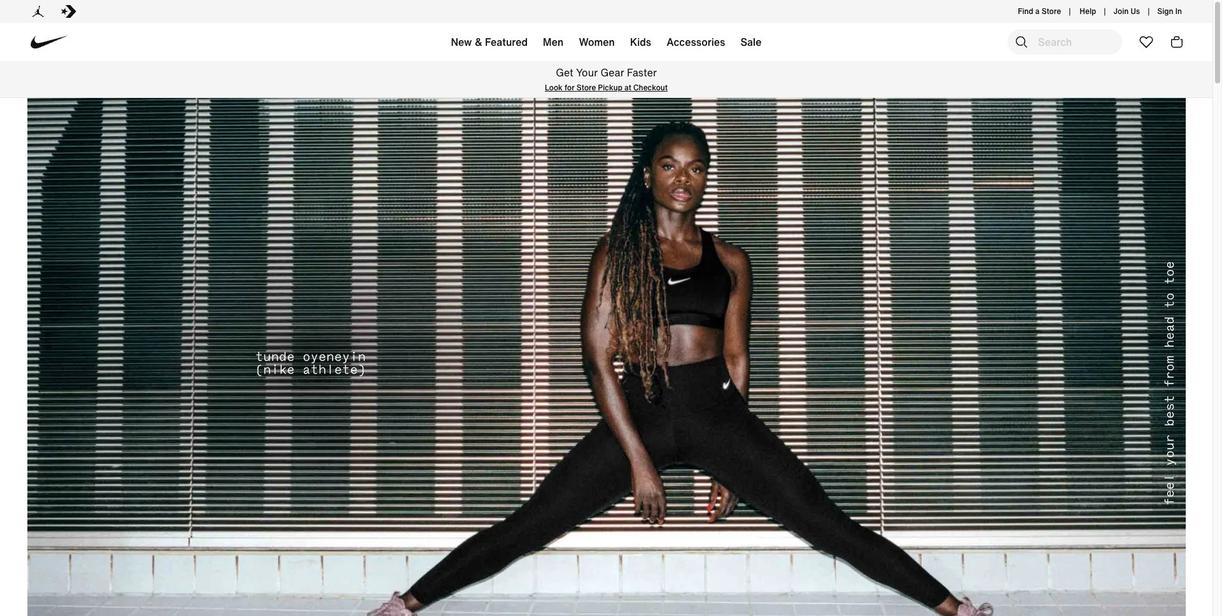 Task type: describe. For each thing, give the bounding box(es) containing it.
Search Products text field
[[1008, 29, 1123, 55]]

favorites image
[[1139, 34, 1154, 50]]

converse image
[[61, 4, 76, 19]]

nike home page image
[[24, 17, 74, 67]]



Task type: vqa. For each thing, say whether or not it's contained in the screenshot.
Jordan ICON at the left top
yes



Task type: locate. For each thing, give the bounding box(es) containing it.
open search modal image
[[1014, 34, 1030, 50]]

menu bar
[[216, 25, 996, 64]]

jordan image
[[31, 4, 46, 19]]

main content
[[0, 61, 1213, 616]]



